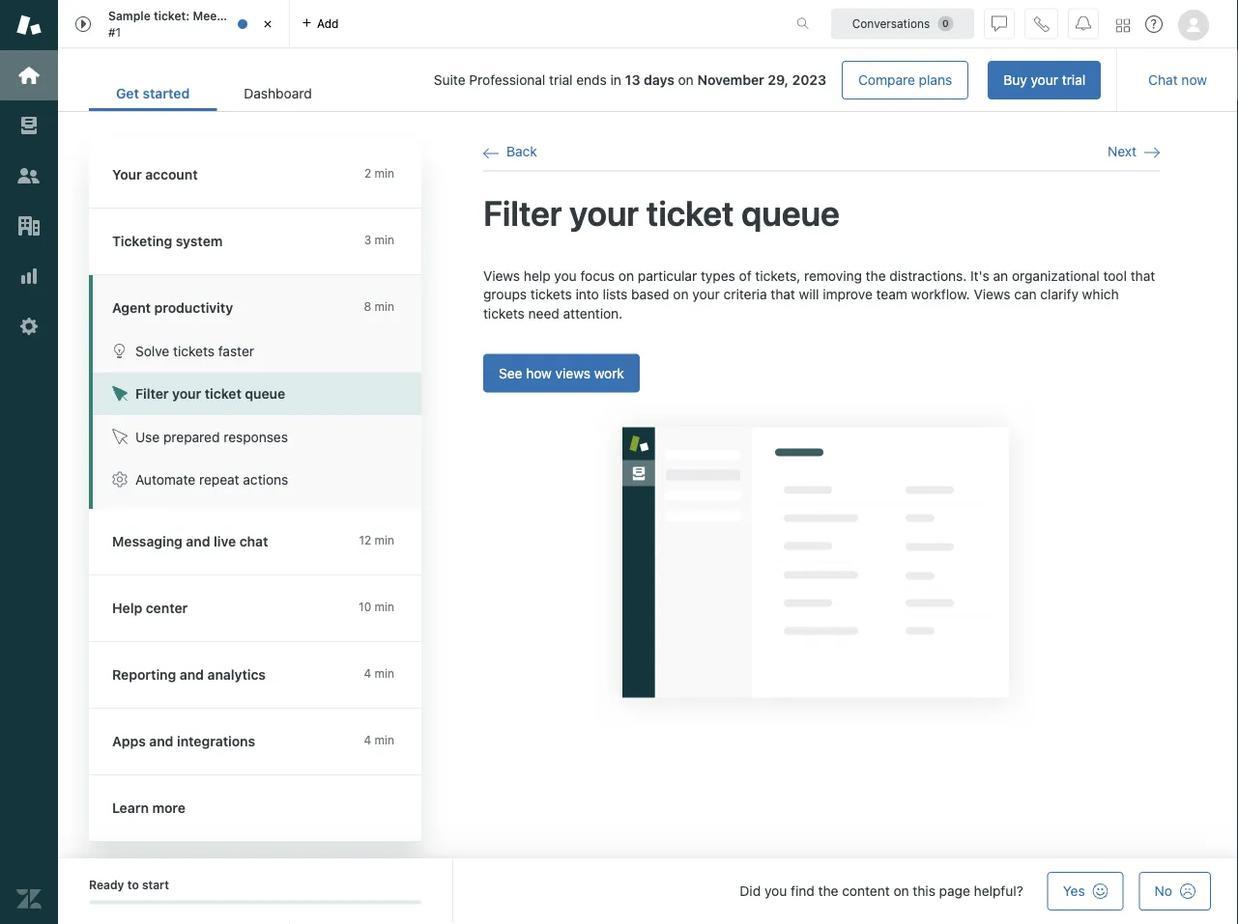 Task type: locate. For each thing, give the bounding box(es) containing it.
and left analytics
[[180, 667, 204, 683]]

productivity
[[154, 300, 233, 316]]

1 4 from the top
[[364, 667, 371, 681]]

days
[[644, 72, 674, 88]]

filter your ticket queue up particular
[[483, 192, 840, 233]]

tickets
[[530, 287, 572, 303], [483, 306, 525, 322], [173, 343, 215, 359]]

learn more
[[112, 801, 186, 817]]

0 vertical spatial the
[[224, 9, 243, 23]]

1 trial from the left
[[1062, 72, 1086, 88]]

5 min from the top
[[375, 601, 394, 614]]

trial left ends
[[549, 72, 573, 88]]

analytics
[[207, 667, 266, 683]]

min inside help center heading
[[375, 601, 394, 614]]

helpful?
[[974, 884, 1023, 900]]

filter your ticket queue
[[483, 192, 840, 233], [135, 386, 285, 402]]

on up "lists" at the top of page
[[618, 268, 634, 284]]

trial inside button
[[1062, 72, 1086, 88]]

tab
[[58, 0, 290, 48]]

the for ticket
[[224, 9, 243, 23]]

0 horizontal spatial views
[[483, 268, 520, 284]]

1 vertical spatial ticket
[[646, 192, 734, 233]]

on
[[678, 72, 694, 88], [618, 268, 634, 284], [673, 287, 689, 303], [894, 884, 909, 900]]

12
[[359, 534, 371, 548]]

1 4 min from the top
[[364, 667, 394, 681]]

chat
[[1148, 72, 1178, 88]]

min inside the your account heading
[[375, 167, 394, 180]]

indicates location of where to select views. image
[[592, 398, 1039, 728]]

the right find
[[818, 884, 838, 900]]

1 vertical spatial queue
[[245, 386, 285, 402]]

the for content
[[818, 884, 838, 900]]

0 horizontal spatial you
[[554, 268, 577, 284]]

main element
[[0, 0, 58, 925]]

filter your ticket queue inside content-title region
[[483, 192, 840, 233]]

6 min from the top
[[375, 667, 394, 681]]

the up team
[[866, 268, 886, 284]]

3 min from the top
[[375, 300, 394, 314]]

trial for professional
[[549, 72, 573, 88]]

back
[[506, 144, 537, 159]]

trial down notifications image
[[1062, 72, 1086, 88]]

that down tickets,
[[771, 287, 795, 303]]

0 vertical spatial ticket
[[246, 9, 278, 23]]

views up groups at the top left
[[483, 268, 520, 284]]

which
[[1082, 287, 1119, 303]]

queue
[[741, 192, 840, 233], [245, 386, 285, 402]]

admin image
[[16, 314, 42, 339]]

reporting image
[[16, 264, 42, 289]]

2 horizontal spatial tickets
[[530, 287, 572, 303]]

actions
[[243, 472, 288, 488]]

section
[[354, 61, 1101, 100]]

tickets,
[[755, 268, 801, 284]]

on right days
[[678, 72, 694, 88]]

2 trial from the left
[[549, 72, 573, 88]]

your up focus
[[569, 192, 639, 233]]

now
[[1182, 72, 1207, 88]]

the inside footer
[[818, 884, 838, 900]]

buy your trial button
[[988, 61, 1101, 100]]

you
[[554, 268, 577, 284], [764, 884, 787, 900]]

zendesk image
[[16, 887, 42, 912]]

tickets down groups at the top left
[[483, 306, 525, 322]]

1 horizontal spatial trial
[[1062, 72, 1086, 88]]

tab containing sample ticket: meet the ticket
[[58, 0, 290, 48]]

conversations
[[852, 17, 930, 30]]

0 vertical spatial filter
[[483, 192, 562, 233]]

and for live
[[186, 534, 210, 550]]

trial
[[1062, 72, 1086, 88], [549, 72, 573, 88]]

views
[[483, 268, 520, 284], [974, 287, 1011, 303]]

ticket up use prepared responses
[[205, 386, 241, 402]]

your account heading
[[89, 142, 441, 209]]

November 29, 2023 text field
[[697, 72, 826, 88]]

1 horizontal spatial you
[[764, 884, 787, 900]]

particular
[[638, 268, 697, 284]]

the right meet on the top of the page
[[224, 9, 243, 23]]

0 vertical spatial views
[[483, 268, 520, 284]]

need
[[528, 306, 559, 322]]

0 vertical spatial that
[[1131, 268, 1155, 284]]

your inside content-title region
[[569, 192, 639, 233]]

min for help center
[[375, 601, 394, 614]]

1 vertical spatial 4 min
[[364, 734, 394, 748]]

plans
[[919, 72, 952, 88]]

of
[[739, 268, 752, 284]]

1 horizontal spatial that
[[1131, 268, 1155, 284]]

min inside messaging and live chat heading
[[375, 534, 394, 548]]

and inside 'heading'
[[180, 667, 204, 683]]

1 horizontal spatial queue
[[741, 192, 840, 233]]

1 vertical spatial views
[[974, 287, 1011, 303]]

ticket up particular
[[646, 192, 734, 233]]

queue up tickets,
[[741, 192, 840, 233]]

2 4 min from the top
[[364, 734, 394, 748]]

that
[[1131, 268, 1155, 284], [771, 287, 795, 303]]

the inside 'sample ticket: meet the ticket #1'
[[224, 9, 243, 23]]

min inside 'ticketing system' heading
[[375, 233, 394, 247]]

2023
[[792, 72, 826, 88]]

1 vertical spatial filter
[[135, 386, 169, 402]]

meet
[[193, 9, 221, 23]]

how
[[526, 365, 552, 381]]

solve tickets faster
[[135, 343, 254, 359]]

1 horizontal spatial the
[[818, 884, 838, 900]]

team
[[876, 287, 907, 303]]

4 inside "reporting and analytics" 'heading'
[[364, 667, 371, 681]]

no button
[[1139, 873, 1211, 911]]

tab list
[[89, 75, 339, 111]]

1 vertical spatial filter your ticket queue
[[135, 386, 285, 402]]

you right did
[[764, 884, 787, 900]]

find
[[791, 884, 815, 900]]

0 vertical spatial 4
[[364, 667, 371, 681]]

1 horizontal spatial filter
[[483, 192, 562, 233]]

november
[[697, 72, 764, 88]]

and for integrations
[[149, 734, 173, 750]]

automate
[[135, 472, 195, 488]]

1 vertical spatial the
[[866, 268, 886, 284]]

tabs tab list
[[58, 0, 776, 48]]

conversations button
[[831, 8, 974, 39]]

views down an on the top right
[[974, 287, 1011, 303]]

0 vertical spatial 4 min
[[364, 667, 394, 681]]

organizational
[[1012, 268, 1100, 284]]

1 min from the top
[[375, 167, 394, 180]]

2 vertical spatial and
[[149, 734, 173, 750]]

0 vertical spatial and
[[186, 534, 210, 550]]

2 vertical spatial the
[[818, 884, 838, 900]]

more
[[152, 801, 186, 817]]

your inside section
[[1031, 72, 1058, 88]]

1 vertical spatial 4
[[364, 734, 371, 748]]

4
[[364, 667, 371, 681], [364, 734, 371, 748]]

1 horizontal spatial filter your ticket queue
[[483, 192, 840, 233]]

your
[[1031, 72, 1058, 88], [569, 192, 639, 233], [692, 287, 720, 303], [172, 386, 201, 402]]

apps
[[112, 734, 146, 750]]

0 horizontal spatial ticket
[[205, 386, 241, 402]]

8
[[364, 300, 371, 314]]

ticket
[[246, 9, 278, 23], [646, 192, 734, 233], [205, 386, 241, 402]]

your right buy
[[1031, 72, 1058, 88]]

0 horizontal spatial queue
[[245, 386, 285, 402]]

2 min from the top
[[375, 233, 394, 247]]

content
[[842, 884, 890, 900]]

0 vertical spatial filter your ticket queue
[[483, 192, 840, 233]]

queue down solve tickets faster "button"
[[245, 386, 285, 402]]

min inside 'apps and integrations' heading
[[375, 734, 394, 748]]

and for analytics
[[180, 667, 204, 683]]

min inside "reporting and analytics" 'heading'
[[375, 667, 394, 681]]

your
[[112, 167, 142, 183]]

filter down solve
[[135, 386, 169, 402]]

zendesk support image
[[16, 13, 42, 38]]

ends
[[576, 72, 607, 88]]

1 vertical spatial and
[[180, 667, 204, 683]]

0 vertical spatial tickets
[[530, 287, 572, 303]]

1 vertical spatial you
[[764, 884, 787, 900]]

4 min from the top
[[375, 534, 394, 548]]

2 vertical spatial ticket
[[205, 386, 241, 402]]

use prepared responses button
[[93, 416, 421, 459]]

7 min from the top
[[375, 734, 394, 748]]

2 vertical spatial tickets
[[173, 343, 215, 359]]

content-title region
[[483, 191, 1160, 235]]

back button
[[483, 143, 537, 161]]

automate repeat actions
[[135, 472, 288, 488]]

your inside views help you focus on particular types of tickets, removing the distractions. it's an organizational tool that groups tickets into lists based on your criteria that will improve team workflow. views can clarify which tickets need attention.
[[692, 287, 720, 303]]

views help you focus on particular types of tickets, removing the distractions. it's an organizational tool that groups tickets into lists based on your criteria that will improve team workflow. views can clarify which tickets need attention.
[[483, 268, 1155, 322]]

4 min for integrations
[[364, 734, 394, 748]]

and left live
[[186, 534, 210, 550]]

see how views work
[[499, 365, 624, 381]]

2 horizontal spatial ticket
[[646, 192, 734, 233]]

0 horizontal spatial the
[[224, 9, 243, 23]]

learn
[[112, 801, 149, 817]]

criteria
[[724, 287, 767, 303]]

region
[[483, 266, 1160, 733]]

your down the types
[[692, 287, 720, 303]]

zendesk products image
[[1116, 19, 1130, 32]]

chat now button
[[1133, 61, 1223, 100]]

get started
[[116, 86, 190, 102]]

2 horizontal spatial the
[[866, 268, 886, 284]]

1 vertical spatial tickets
[[483, 306, 525, 322]]

sample
[[108, 9, 151, 23]]

footer
[[58, 859, 1238, 925]]

tickets up need
[[530, 287, 572, 303]]

filter your ticket queue up use prepared responses
[[135, 386, 285, 402]]

4 min inside 'apps and integrations' heading
[[364, 734, 394, 748]]

min for reporting and analytics
[[375, 667, 394, 681]]

account
[[145, 167, 198, 183]]

progress-bar progress bar
[[89, 901, 421, 905]]

0 horizontal spatial filter
[[135, 386, 169, 402]]

filter inside button
[[135, 386, 169, 402]]

ticket:
[[154, 9, 190, 23]]

filter inside content-title region
[[483, 192, 562, 233]]

on left this
[[894, 884, 909, 900]]

and right the apps on the bottom left of the page
[[149, 734, 173, 750]]

filter down back
[[483, 192, 562, 233]]

learn more heading
[[89, 776, 441, 843]]

min inside agent productivity heading
[[375, 300, 394, 314]]

see
[[499, 365, 522, 381]]

that right tool
[[1131, 268, 1155, 284]]

2
[[364, 167, 371, 180]]

into
[[576, 287, 599, 303]]

min for agent productivity
[[375, 300, 394, 314]]

0 horizontal spatial trial
[[549, 72, 573, 88]]

learn more button
[[89, 776, 418, 842]]

0 horizontal spatial filter your ticket queue
[[135, 386, 285, 402]]

and
[[186, 534, 210, 550], [180, 667, 204, 683], [149, 734, 173, 750]]

filter
[[483, 192, 562, 233], [135, 386, 169, 402]]

you right the help
[[554, 268, 577, 284]]

2 4 from the top
[[364, 734, 371, 748]]

1 horizontal spatial ticket
[[246, 9, 278, 23]]

tickets right solve
[[173, 343, 215, 359]]

ready
[[89, 879, 124, 893]]

apps and integrations
[[112, 734, 255, 750]]

started
[[143, 86, 190, 102]]

chat
[[239, 534, 268, 550]]

0 vertical spatial you
[[554, 268, 577, 284]]

ticket right meet on the top of the page
[[246, 9, 278, 23]]

1 vertical spatial that
[[771, 287, 795, 303]]

4 min inside "reporting and analytics" 'heading'
[[364, 667, 394, 681]]

0 vertical spatial queue
[[741, 192, 840, 233]]

4 inside 'apps and integrations' heading
[[364, 734, 371, 748]]

0 horizontal spatial tickets
[[173, 343, 215, 359]]

queue inside content-title region
[[741, 192, 840, 233]]

help
[[112, 601, 142, 617]]

ticketing system heading
[[89, 209, 441, 275]]

queue inside button
[[245, 386, 285, 402]]



Task type: describe. For each thing, give the bounding box(es) containing it.
tab list containing get started
[[89, 75, 339, 111]]

to
[[127, 879, 139, 893]]

get started image
[[16, 63, 42, 88]]

13
[[625, 72, 640, 88]]

10 min
[[359, 601, 394, 614]]

solve tickets faster button
[[93, 330, 421, 373]]

use prepared responses
[[135, 429, 288, 445]]

1 horizontal spatial views
[[974, 287, 1011, 303]]

attention.
[[563, 306, 623, 322]]

4 for apps and integrations
[[364, 734, 371, 748]]

no
[[1155, 884, 1172, 900]]

center
[[146, 601, 188, 617]]

filter your ticket queue inside button
[[135, 386, 285, 402]]

based
[[631, 287, 669, 303]]

next button
[[1108, 143, 1160, 161]]

system
[[176, 233, 223, 249]]

filter your ticket queue button
[[93, 373, 421, 416]]

10
[[359, 601, 371, 614]]

dashboard tab
[[217, 75, 339, 111]]

suite
[[434, 72, 465, 88]]

distractions.
[[890, 268, 967, 284]]

apps and integrations heading
[[89, 709, 441, 776]]

min for apps and integrations
[[375, 734, 394, 748]]

min for your account
[[375, 167, 394, 180]]

4 min for analytics
[[364, 667, 394, 681]]

suite professional trial ends in 13 days on november 29, 2023
[[434, 72, 826, 88]]

12 min
[[359, 534, 394, 548]]

help center
[[112, 601, 188, 617]]

ready to start
[[89, 879, 169, 893]]

tool
[[1103, 268, 1127, 284]]

messaging
[[112, 534, 183, 550]]

did you find the content on this page helpful?
[[740, 884, 1023, 900]]

the inside views help you focus on particular types of tickets, removing the distractions. it's an organizational tool that groups tickets into lists based on your criteria that will improve team workflow. views can clarify which tickets need attention.
[[866, 268, 886, 284]]

2 min
[[364, 167, 394, 180]]

region containing views help you focus on particular types of tickets, removing the distractions. it's an organizational tool that groups tickets into lists based on your criteria that will improve team workflow. views can clarify which tickets need attention.
[[483, 266, 1160, 733]]

integrations
[[177, 734, 255, 750]]

reporting and analytics heading
[[89, 643, 441, 709]]

lists
[[603, 287, 628, 303]]

next
[[1108, 144, 1137, 159]]

get help image
[[1145, 15, 1163, 33]]

organizations image
[[16, 214, 42, 239]]

dashboard
[[244, 86, 312, 102]]

1 horizontal spatial tickets
[[483, 306, 525, 322]]

yes button
[[1047, 873, 1124, 911]]

automate repeat actions button
[[93, 459, 421, 502]]

did
[[740, 884, 761, 900]]

agent productivity heading
[[89, 275, 441, 330]]

prepared
[[163, 429, 220, 445]]

focus
[[580, 268, 615, 284]]

your up prepared
[[172, 386, 201, 402]]

your account
[[112, 167, 198, 183]]

reporting
[[112, 667, 176, 683]]

4 for reporting and analytics
[[364, 667, 371, 681]]

#1
[[108, 25, 121, 39]]

min for messaging and live chat
[[375, 534, 394, 548]]

you inside views help you focus on particular types of tickets, removing the distractions. it's an organizational tool that groups tickets into lists based on your criteria that will improve team workflow. views can clarify which tickets need attention.
[[554, 268, 577, 284]]

repeat
[[199, 472, 239, 488]]

reporting and analytics
[[112, 667, 266, 683]]

compare
[[858, 72, 915, 88]]

ticket inside 'sample ticket: meet the ticket #1'
[[246, 9, 278, 23]]

workflow.
[[911, 287, 970, 303]]

professional
[[469, 72, 545, 88]]

types
[[701, 268, 735, 284]]

compare plans button
[[842, 61, 969, 100]]

views image
[[16, 113, 42, 138]]

button displays agent's chat status as invisible. image
[[992, 16, 1007, 31]]

you inside footer
[[764, 884, 787, 900]]

removing
[[804, 268, 862, 284]]

views
[[555, 365, 590, 381]]

get
[[116, 86, 139, 102]]

footer containing did you find the content on this page helpful?
[[58, 859, 1238, 925]]

ticketing
[[112, 233, 172, 249]]

clarify
[[1040, 287, 1079, 303]]

work
[[594, 365, 624, 381]]

on inside section
[[678, 72, 694, 88]]

notifications image
[[1076, 16, 1091, 31]]

ticket inside button
[[205, 386, 241, 402]]

an
[[993, 268, 1008, 284]]

0 horizontal spatial that
[[771, 287, 795, 303]]

on inside footer
[[894, 884, 909, 900]]

8 min
[[364, 300, 394, 314]]

close image
[[258, 14, 277, 34]]

add button
[[290, 0, 350, 47]]

buy your trial
[[1003, 72, 1086, 88]]

yes
[[1063, 884, 1085, 900]]

buy
[[1003, 72, 1027, 88]]

29,
[[768, 72, 789, 88]]

section containing compare plans
[[354, 61, 1101, 100]]

on down particular
[[673, 287, 689, 303]]

this
[[913, 884, 936, 900]]

can
[[1014, 287, 1037, 303]]

min for ticketing system
[[375, 233, 394, 247]]

improve
[[823, 287, 873, 303]]

add
[[317, 17, 339, 30]]

agent productivity
[[112, 300, 233, 316]]

3 min
[[364, 233, 394, 247]]

trial for your
[[1062, 72, 1086, 88]]

messaging and live chat heading
[[89, 509, 441, 576]]

ticket inside content-title region
[[646, 192, 734, 233]]

tickets inside "button"
[[173, 343, 215, 359]]

agent
[[112, 300, 151, 316]]

compare plans
[[858, 72, 952, 88]]

start
[[142, 879, 169, 893]]

will
[[799, 287, 819, 303]]

responses
[[223, 429, 288, 445]]

it's
[[970, 268, 990, 284]]

help center heading
[[89, 576, 441, 643]]

customers image
[[16, 163, 42, 188]]



Task type: vqa. For each thing, say whether or not it's contained in the screenshot.
first 0 from left
no



